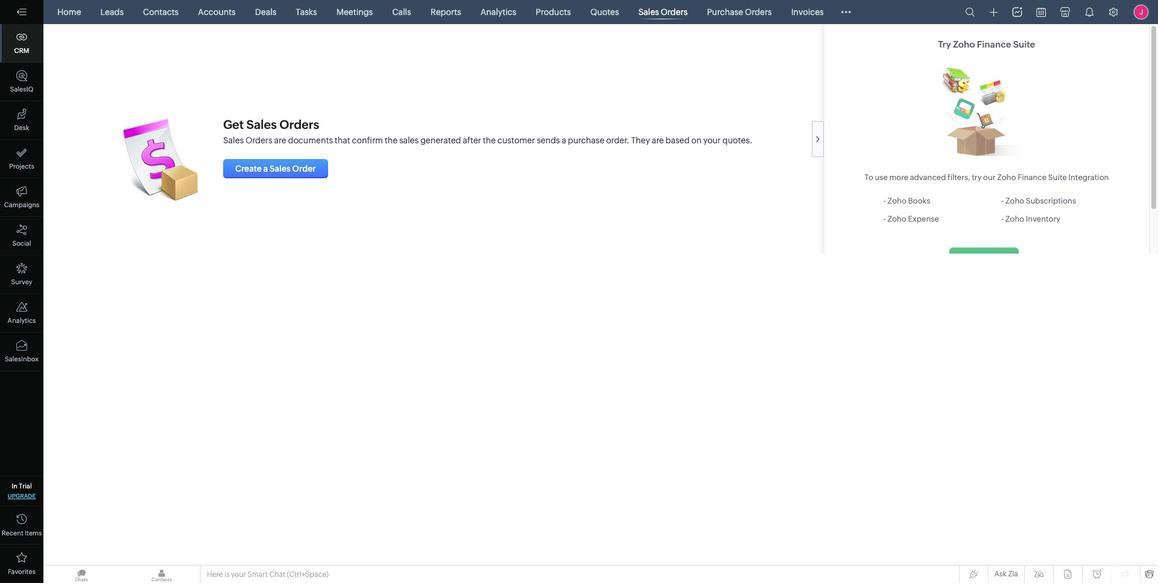 Task type: describe. For each thing, give the bounding box(es) containing it.
sales
[[638, 7, 659, 17]]

calendar image
[[1037, 7, 1046, 17]]

projects
[[9, 163, 34, 170]]

reports
[[431, 7, 461, 17]]

zia
[[1008, 571, 1018, 579]]

survey
[[11, 279, 32, 286]]

recent
[[2, 530, 23, 537]]

projects link
[[0, 140, 43, 179]]

ask
[[995, 571, 1007, 579]]

calls link
[[387, 0, 416, 24]]

upgrade
[[8, 493, 36, 500]]

contacts
[[143, 7, 179, 17]]

in
[[12, 483, 17, 490]]

tasks
[[296, 7, 317, 17]]

campaigns
[[4, 201, 39, 209]]

salesinbox
[[5, 356, 39, 363]]

1 horizontal spatial analytics
[[481, 7, 517, 17]]

1 vertical spatial analytics
[[8, 317, 36, 325]]

trial
[[19, 483, 32, 490]]

survey link
[[0, 256, 43, 294]]

smart
[[248, 571, 268, 580]]

invoices link
[[786, 0, 829, 24]]

reports link
[[426, 0, 466, 24]]

products
[[536, 7, 571, 17]]

meetings
[[336, 7, 373, 17]]

leads
[[100, 7, 124, 17]]

contacts link
[[138, 0, 184, 24]]

quotes link
[[586, 0, 624, 24]]

chats image
[[43, 567, 119, 584]]

is
[[224, 571, 230, 580]]

quick actions image
[[990, 8, 998, 17]]

orders for purchase orders
[[745, 7, 772, 17]]

products link
[[531, 0, 576, 24]]

deals
[[255, 7, 276, 17]]

notifications image
[[1085, 7, 1094, 17]]

campaigns link
[[0, 179, 43, 217]]



Task type: locate. For each thing, give the bounding box(es) containing it.
quotes
[[590, 7, 619, 17]]

orders right purchase
[[745, 7, 772, 17]]

contacts image
[[124, 567, 200, 584]]

accounts
[[198, 7, 236, 17]]

recent items
[[2, 530, 42, 537]]

1 horizontal spatial analytics link
[[476, 0, 521, 24]]

deals link
[[250, 0, 281, 24]]

1 horizontal spatial orders
[[745, 7, 772, 17]]

invoices
[[791, 7, 824, 17]]

desk link
[[0, 101, 43, 140]]

ask zia
[[995, 571, 1018, 579]]

social link
[[0, 217, 43, 256]]

sales orders
[[638, 7, 688, 17]]

0 horizontal spatial orders
[[661, 7, 688, 17]]

crm
[[14, 47, 29, 54]]

favorites
[[8, 569, 36, 576]]

analytics
[[481, 7, 517, 17], [8, 317, 36, 325]]

purchase orders
[[707, 7, 772, 17]]

calls
[[392, 7, 411, 17]]

items
[[25, 530, 42, 537]]

chat
[[269, 571, 285, 580]]

crm link
[[0, 24, 43, 63]]

home
[[57, 7, 81, 17]]

orders
[[661, 7, 688, 17], [745, 7, 772, 17]]

tasks link
[[291, 0, 322, 24]]

analytics up salesinbox 'link'
[[8, 317, 36, 325]]

configure settings image
[[1109, 7, 1118, 17]]

0 horizontal spatial analytics
[[8, 317, 36, 325]]

your
[[231, 571, 246, 580]]

salesinbox link
[[0, 333, 43, 372]]

analytics link down survey
[[0, 294, 43, 333]]

here
[[207, 571, 223, 580]]

orders right sales
[[661, 7, 688, 17]]

accounts link
[[193, 0, 241, 24]]

0 vertical spatial analytics link
[[476, 0, 521, 24]]

in trial upgrade
[[8, 483, 36, 500]]

sales motivator image
[[1013, 7, 1022, 17]]

here is your smart chat (ctrl+space)
[[207, 571, 329, 580]]

analytics link
[[476, 0, 521, 24], [0, 294, 43, 333]]

desk
[[14, 124, 29, 132]]

analytics link right reports
[[476, 0, 521, 24]]

0 vertical spatial analytics
[[481, 7, 517, 17]]

home link
[[52, 0, 86, 24]]

meetings link
[[332, 0, 378, 24]]

analytics right reports
[[481, 7, 517, 17]]

purchase
[[707, 7, 743, 17]]

2 orders from the left
[[745, 7, 772, 17]]

search image
[[965, 7, 975, 17]]

0 horizontal spatial analytics link
[[0, 294, 43, 333]]

orders for sales orders
[[661, 7, 688, 17]]

(ctrl+space)
[[287, 571, 329, 580]]

purchase orders link
[[702, 0, 777, 24]]

1 orders from the left
[[661, 7, 688, 17]]

social
[[12, 240, 31, 247]]

salesiq
[[10, 86, 33, 93]]

marketplace image
[[1061, 7, 1070, 17]]

salesiq link
[[0, 63, 43, 101]]

leads link
[[96, 0, 129, 24]]

sales orders link
[[634, 0, 693, 24]]

1 vertical spatial analytics link
[[0, 294, 43, 333]]



Task type: vqa. For each thing, say whether or not it's contained in the screenshot.
TASKS 'link'
yes



